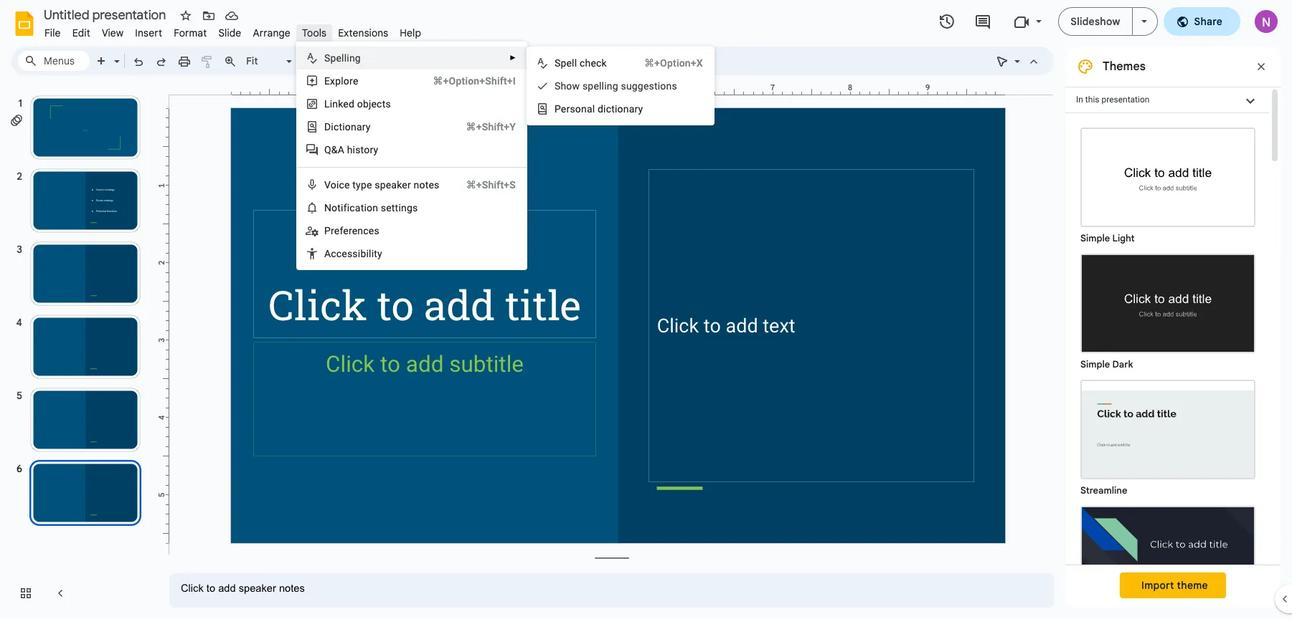 Task type: describe. For each thing, give the bounding box(es) containing it.
notification settings o element
[[324, 202, 422, 214]]

s left ow
[[554, 80, 561, 92]]

ictionary
[[331, 121, 371, 133]]

s for pelling
[[324, 52, 330, 64]]

extensions
[[338, 27, 388, 39]]

personal di c tionary
[[554, 103, 643, 115]]

p references
[[324, 225, 379, 237]]

r
[[349, 75, 353, 87]]

option group inside themes section
[[1065, 113, 1269, 620]]

s pelling
[[324, 52, 361, 64]]

light
[[1112, 232, 1135, 245]]

tionary
[[611, 103, 643, 115]]

streamline
[[1080, 485, 1127, 497]]

start slideshow (⌘+enter) image
[[1141, 20, 1147, 23]]

1 horizontal spatial c
[[606, 103, 611, 115]]

themes application
[[0, 0, 1292, 620]]

a c cessibility
[[324, 248, 382, 260]]

oice
[[331, 179, 350, 191]]

insert menu item
[[129, 24, 168, 42]]

slideshow
[[1071, 15, 1120, 28]]

share button
[[1163, 7, 1240, 36]]

s h ow spelling suggestions
[[554, 80, 677, 92]]

import theme button
[[1120, 573, 1226, 599]]

personal
[[554, 103, 595, 115]]

new slide with layout image
[[110, 52, 120, 57]]

share
[[1194, 15, 1222, 28]]

o
[[332, 202, 337, 214]]

di
[[598, 103, 606, 115]]

mode and view toolbar
[[991, 47, 1045, 75]]

spelling
[[582, 80, 618, 92]]

import theme
[[1141, 580, 1208, 593]]

tification
[[337, 202, 378, 214]]

accessibility c element
[[324, 248, 387, 260]]

►
[[509, 54, 516, 62]]

Streamline radio
[[1073, 373, 1263, 499]]

edit
[[72, 27, 90, 39]]

p
[[324, 225, 331, 237]]

s for pell check
[[554, 57, 561, 69]]

live pointer settings image
[[1011, 52, 1020, 57]]

voice type speaker notes v element
[[324, 179, 444, 191]]

Rename text field
[[39, 6, 174, 23]]

simple light
[[1080, 232, 1135, 245]]

Star checkbox
[[176, 6, 196, 26]]

explo
[[324, 75, 349, 87]]

import
[[1141, 580, 1174, 593]]

themes
[[1103, 60, 1146, 74]]

settings
[[381, 202, 418, 214]]

⌘+shift+y
[[466, 121, 516, 133]]

⌘+shift+y element
[[449, 120, 516, 134]]

background
[[471, 55, 528, 67]]

n
[[324, 202, 332, 214]]

main toolbar
[[89, 50, 700, 72]]

speaker
[[375, 179, 411, 191]]

explo r e
[[324, 75, 358, 87]]

v
[[324, 179, 331, 191]]

menu bar inside menu bar banner
[[39, 19, 427, 42]]

⌘+option+x
[[644, 57, 703, 69]]

objects
[[357, 98, 391, 110]]

q
[[324, 144, 331, 156]]

simple for simple dark
[[1080, 359, 1110, 371]]

format
[[174, 27, 207, 39]]

spelling s element
[[324, 52, 365, 64]]

tools
[[302, 27, 327, 39]]

e
[[353, 75, 358, 87]]

extensions menu item
[[332, 24, 394, 42]]

arrange
[[253, 27, 290, 39]]

a
[[324, 248, 331, 260]]

spell check s element
[[554, 57, 611, 69]]

type
[[352, 179, 372, 191]]

insert
[[135, 27, 162, 39]]

Menus field
[[18, 51, 90, 71]]

history
[[347, 144, 378, 156]]

d
[[324, 121, 331, 133]]

suggestions
[[621, 80, 677, 92]]



Task type: vqa. For each thing, say whether or not it's contained in the screenshot.
S kip slide
no



Task type: locate. For each thing, give the bounding box(es) containing it.
1 vertical spatial c
[[331, 248, 336, 260]]

slideshow button
[[1058, 7, 1132, 36]]

edit menu item
[[66, 24, 96, 42]]

q&a history q element
[[324, 144, 383, 156]]

theme
[[1177, 580, 1208, 593]]

help menu item
[[394, 24, 427, 42]]

simple for simple light
[[1080, 232, 1110, 245]]

show spelling suggestions h element
[[554, 80, 681, 92]]

notes
[[414, 179, 439, 191]]

view
[[102, 27, 124, 39]]

option group containing simple light
[[1065, 113, 1269, 620]]

simple
[[1080, 232, 1110, 245], [1080, 359, 1110, 371]]

explore r element
[[324, 75, 363, 87]]

Simple Dark radio
[[1073, 247, 1263, 373]]

v oice type speaker notes
[[324, 179, 439, 191]]

this
[[1085, 95, 1099, 105]]

preferences p element
[[324, 225, 384, 237]]

n o tification settings
[[324, 202, 418, 214]]

in
[[1076, 95, 1083, 105]]

⌘+shift+s
[[466, 179, 516, 191]]

c
[[606, 103, 611, 115], [331, 248, 336, 260]]

help
[[400, 27, 421, 39]]

menu bar banner
[[0, 0, 1292, 620]]

s up explo
[[324, 52, 330, 64]]

s up h
[[554, 57, 561, 69]]

simple left dark
[[1080, 359, 1110, 371]]

navigation
[[0, 81, 158, 620]]

cessibility
[[336, 248, 382, 260]]

1 vertical spatial simple
[[1080, 359, 1110, 371]]

menu
[[296, 42, 527, 270], [527, 47, 714, 126]]

⌘+option+shift+i
[[433, 75, 516, 87]]

l
[[324, 98, 330, 110]]

0 vertical spatial c
[[606, 103, 611, 115]]

&a
[[331, 144, 344, 156]]

transition button
[[640, 50, 700, 72]]

background button
[[464, 50, 534, 72]]

in this presentation
[[1076, 95, 1150, 105]]

linked objects l element
[[324, 98, 395, 110]]

inked
[[330, 98, 354, 110]]

pelling
[[330, 52, 361, 64]]

theme button
[[588, 50, 634, 72]]

menu bar
[[39, 19, 427, 42]]

simple left light
[[1080, 232, 1110, 245]]

focus image
[[1082, 508, 1254, 605]]

dark
[[1112, 359, 1133, 371]]

check
[[580, 57, 607, 69]]

s pell check
[[554, 57, 607, 69]]

view menu item
[[96, 24, 129, 42]]

navigation inside themes application
[[0, 81, 158, 620]]

slide
[[218, 27, 241, 39]]

h
[[561, 80, 566, 92]]

theme
[[595, 55, 627, 67]]

⌘+option+x element
[[627, 56, 703, 70]]

option group
[[1065, 113, 1269, 620]]

tools menu item
[[296, 24, 332, 42]]

l inked objects
[[324, 98, 391, 110]]

0 vertical spatial simple
[[1080, 232, 1110, 245]]

dictionary d element
[[324, 121, 375, 133]]

Zoom text field
[[244, 51, 284, 71]]

themes section
[[1065, 47, 1281, 620]]

format menu item
[[168, 24, 213, 42]]

d ictionary
[[324, 121, 371, 133]]

pell
[[561, 57, 577, 69]]

Simple Light radio
[[1073, 121, 1263, 620]]

file
[[44, 27, 61, 39]]

arrange menu item
[[247, 24, 296, 42]]

menu bar containing file
[[39, 19, 427, 42]]

⌘+option+shift+i element
[[416, 74, 516, 88]]

slide menu item
[[213, 24, 247, 42]]

ow
[[566, 80, 580, 92]]

simple dark
[[1080, 359, 1133, 371]]

simple inside radio
[[1080, 232, 1110, 245]]

simple inside "radio"
[[1080, 359, 1110, 371]]

personal dictionary c element
[[554, 103, 647, 115]]

Zoom field
[[242, 51, 298, 72]]

transition
[[646, 55, 693, 67]]

⌘+shift+s element
[[449, 178, 516, 192]]

Focus radio
[[1073, 499, 1263, 620]]

in this presentation tab
[[1065, 87, 1269, 113]]

1 simple from the top
[[1080, 232, 1110, 245]]

s
[[324, 52, 330, 64], [554, 57, 561, 69], [554, 80, 561, 92]]

2 simple from the top
[[1080, 359, 1110, 371]]

q &a history
[[324, 144, 378, 156]]

0 horizontal spatial c
[[331, 248, 336, 260]]

presentation
[[1102, 95, 1150, 105]]

file menu item
[[39, 24, 66, 42]]

references
[[331, 225, 379, 237]]



